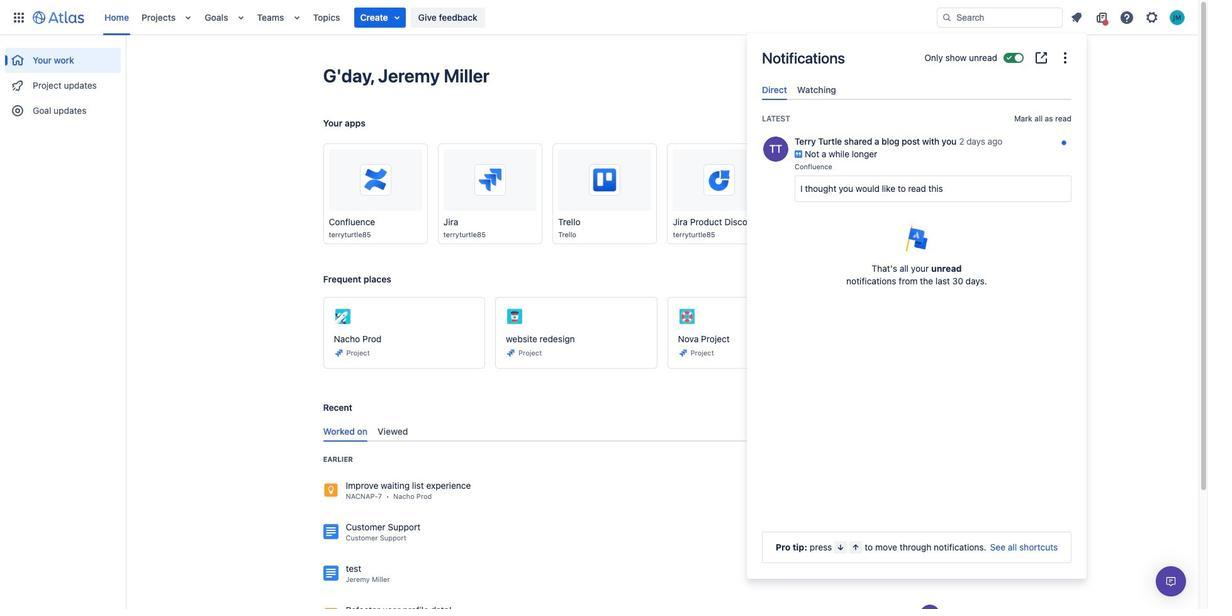 Task type: locate. For each thing, give the bounding box(es) containing it.
0 vertical spatial jira image
[[323, 483, 338, 498]]

list item inside list
[[354, 7, 406, 27]]

Search field
[[937, 7, 1063, 27]]

banner
[[0, 0, 1199, 35]]

group
[[5, 35, 121, 127]]

help image
[[1119, 10, 1134, 25]]

jira image
[[334, 348, 344, 358]]

jira image up confluence icon
[[323, 483, 338, 498]]

heading
[[323, 454, 353, 464]]

confluence image
[[323, 566, 338, 581]]

dialog
[[747, 33, 1087, 579]]

more image
[[1058, 50, 1073, 65]]

account image
[[1170, 10, 1185, 25]]

0 vertical spatial tab list
[[757, 79, 1077, 100]]

jira image
[[323, 483, 338, 498], [323, 607, 338, 609]]

list item
[[354, 7, 406, 27]]

settings image
[[1145, 10, 1160, 25]]

1 vertical spatial jira image
[[323, 607, 338, 609]]

search image
[[942, 12, 952, 22]]

None search field
[[937, 7, 1063, 27]]

tab list
[[757, 79, 1077, 100], [318, 422, 1001, 442]]

jira image
[[334, 348, 344, 358], [506, 348, 516, 358], [506, 348, 516, 358], [678, 348, 688, 358], [678, 348, 688, 358]]

list
[[98, 0, 937, 35], [1065, 7, 1191, 27]]

2 jira image from the top
[[323, 607, 338, 609]]

jira image down confluence image
[[323, 607, 338, 609]]



Task type: describe. For each thing, give the bounding box(es) containing it.
switch to... image
[[11, 10, 26, 25]]

arrow up image
[[851, 542, 861, 552]]

confluence image
[[323, 524, 338, 539]]

top element
[[8, 0, 937, 35]]

open notifications in a new tab image
[[1034, 50, 1049, 65]]

1 jira image from the top
[[323, 483, 338, 498]]

arrow down image
[[836, 542, 846, 552]]

notifications image
[[1069, 10, 1084, 25]]

1 vertical spatial tab list
[[318, 422, 1001, 442]]

1 horizontal spatial list
[[1065, 7, 1191, 27]]

0 horizontal spatial list
[[98, 0, 937, 35]]



Task type: vqa. For each thing, say whether or not it's contained in the screenshot.
Jira Service Management Options Menu icon
no



